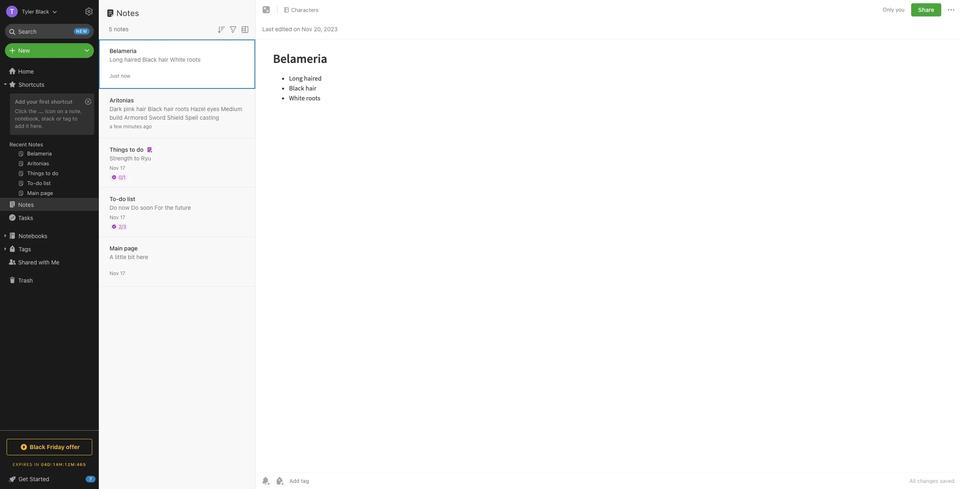 Task type: locate. For each thing, give the bounding box(es) containing it.
aritonias
[[110, 97, 134, 104]]

on up or
[[57, 108, 63, 114]]

note list element
[[99, 0, 256, 490]]

2 vertical spatial 17
[[120, 270, 125, 277]]

notes up tasks
[[18, 201, 34, 208]]

0 vertical spatial 17
[[120, 165, 125, 171]]

ago
[[143, 123, 152, 130]]

17 up 2/3
[[120, 214, 125, 221]]

a
[[65, 108, 68, 114], [110, 123, 112, 130]]

Help and Learning task checklist field
[[0, 473, 99, 486]]

last
[[262, 25, 274, 32]]

little
[[115, 254, 126, 261]]

tree
[[0, 65, 99, 430]]

0 horizontal spatial do
[[110, 204, 117, 211]]

black friday offer
[[30, 444, 80, 451]]

settings image
[[84, 7, 94, 16]]

2 vertical spatial notes
[[18, 201, 34, 208]]

home link
[[0, 65, 99, 78]]

black up sword
[[148, 105, 162, 112]]

0 vertical spatial a
[[65, 108, 68, 114]]

expand tags image
[[2, 246, 9, 253]]

2 vertical spatial nov 17
[[110, 270, 125, 277]]

nov
[[302, 25, 312, 32], [110, 165, 119, 171], [110, 214, 119, 221], [110, 270, 119, 277]]

build
[[110, 114, 123, 121]]

trash link
[[0, 274, 98, 287]]

1 17 from the top
[[120, 165, 125, 171]]

the
[[29, 108, 37, 114], [165, 204, 174, 211]]

2 do from the left
[[131, 204, 139, 211]]

nov inside note window element
[[302, 25, 312, 32]]

the right for at top left
[[165, 204, 174, 211]]

1 vertical spatial to
[[130, 146, 135, 153]]

shield
[[167, 114, 184, 121]]

first
[[39, 98, 50, 105]]

share
[[919, 6, 935, 13]]

do up "ryu"
[[137, 146, 144, 153]]

expand notebooks image
[[2, 233, 9, 239]]

changes
[[918, 478, 939, 485]]

0/1
[[119, 174, 126, 181]]

nov 17 down little
[[110, 270, 125, 277]]

1 horizontal spatial the
[[165, 204, 174, 211]]

to inside icon on a note, notebook, stack or tag to add it here.
[[72, 115, 77, 122]]

notebooks link
[[0, 229, 98, 243]]

nov down 'strength' at the top of the page
[[110, 165, 119, 171]]

to left "ryu"
[[134, 155, 140, 162]]

tyler
[[22, 8, 34, 15]]

nov 17
[[110, 165, 125, 171], [110, 214, 125, 221], [110, 270, 125, 277]]

main page a little bit here
[[110, 245, 148, 261]]

1 vertical spatial nov 17
[[110, 214, 125, 221]]

0 horizontal spatial a
[[65, 108, 68, 114]]

home
[[18, 68, 34, 75]]

on inside note window element
[[294, 25, 300, 32]]

nov 17 for do now do soon for the future
[[110, 214, 125, 221]]

add filters image
[[228, 25, 238, 35]]

to up strength to ryu
[[130, 146, 135, 153]]

0 vertical spatial the
[[29, 108, 37, 114]]

get started
[[19, 476, 49, 483]]

bit
[[128, 254, 135, 261]]

black up in
[[30, 444, 45, 451]]

expires in 04d:14h:12m:46s
[[13, 463, 86, 468]]

0 horizontal spatial on
[[57, 108, 63, 114]]

on inside icon on a note, notebook, stack or tag to add it here.
[[57, 108, 63, 114]]

to down 'note,' at left top
[[72, 115, 77, 122]]

0 vertical spatial to
[[72, 115, 77, 122]]

friday
[[47, 444, 65, 451]]

get
[[19, 476, 28, 483]]

roots inside 'dark pink hair black hair roots hazel eyes medium build armored sword shield spell casting'
[[175, 105, 189, 112]]

17 for strength to ryu
[[120, 165, 125, 171]]

in
[[34, 463, 39, 468]]

for
[[155, 204, 163, 211]]

do inside to-do list do now do soon for the future
[[119, 195, 126, 202]]

a left few on the top of page
[[110, 123, 112, 130]]

0 vertical spatial on
[[294, 25, 300, 32]]

pink
[[124, 105, 135, 112]]

hair left "white"
[[158, 56, 168, 63]]

hair up "shield"
[[164, 105, 174, 112]]

more actions image
[[947, 5, 956, 15]]

2 nov 17 from the top
[[110, 214, 125, 221]]

do left list
[[119, 195, 126, 202]]

0 vertical spatial do
[[137, 146, 144, 153]]

17 up 0/1
[[120, 165, 125, 171]]

to
[[72, 115, 77, 122], [130, 146, 135, 153], [134, 155, 140, 162]]

1 vertical spatial the
[[165, 204, 174, 211]]

1 horizontal spatial a
[[110, 123, 112, 130]]

belameria
[[110, 47, 137, 54]]

...
[[38, 108, 44, 114]]

minutes
[[123, 123, 142, 130]]

0 horizontal spatial do
[[119, 195, 126, 202]]

Add filters field
[[228, 24, 238, 35]]

add your first shortcut
[[15, 98, 73, 105]]

group containing add your first shortcut
[[0, 91, 98, 201]]

1 vertical spatial on
[[57, 108, 63, 114]]

5
[[109, 26, 112, 33]]

group
[[0, 91, 98, 201]]

spell
[[185, 114, 198, 121]]

black right tyler
[[36, 8, 49, 15]]

characters button
[[281, 4, 322, 16]]

notebooks
[[19, 233, 47, 240]]

do down to-
[[110, 204, 117, 211]]

stack
[[41, 115, 55, 122]]

nov 17 up 2/3
[[110, 214, 125, 221]]

do
[[110, 204, 117, 211], [131, 204, 139, 211]]

0 horizontal spatial the
[[29, 108, 37, 114]]

1 vertical spatial do
[[119, 195, 126, 202]]

nov 17 down 'strength' at the top of the page
[[110, 165, 125, 171]]

characters
[[291, 6, 319, 13]]

to-do list do now do soon for the future
[[110, 195, 191, 211]]

eyes
[[207, 105, 219, 112]]

do down list
[[131, 204, 139, 211]]

dark
[[110, 105, 122, 112]]

17 down little
[[120, 270, 125, 277]]

notes right recent
[[28, 141, 43, 148]]

just now
[[110, 73, 130, 79]]

nov left 20,
[[302, 25, 312, 32]]

04d:14h:12m:46s
[[41, 463, 86, 468]]

roots right "white"
[[187, 56, 201, 63]]

2 vertical spatial to
[[134, 155, 140, 162]]

a up tag
[[65, 108, 68, 114]]

1 horizontal spatial do
[[131, 204, 139, 211]]

do
[[137, 146, 144, 153], [119, 195, 126, 202]]

0 vertical spatial notes
[[117, 8, 139, 18]]

on right edited on the left top of the page
[[294, 25, 300, 32]]

notes up notes
[[117, 8, 139, 18]]

3 nov 17 from the top
[[110, 270, 125, 277]]

now down list
[[119, 204, 130, 211]]

now
[[121, 73, 130, 79], [119, 204, 130, 211]]

your
[[26, 98, 38, 105]]

black inside 'dark pink hair black hair roots hazel eyes medium build armored sword shield spell casting'
[[148, 105, 162, 112]]

1 nov 17 from the top
[[110, 165, 125, 171]]

shared with me
[[18, 259, 59, 266]]

the left ... at the left
[[29, 108, 37, 114]]

notes link
[[0, 198, 98, 211]]

0 vertical spatial nov 17
[[110, 165, 125, 171]]

shortcuts
[[19, 81, 44, 88]]

1 vertical spatial 17
[[120, 214, 125, 221]]

1 vertical spatial a
[[110, 123, 112, 130]]

roots up "shield"
[[175, 105, 189, 112]]

icon on a note, notebook, stack or tag to add it here.
[[15, 108, 82, 129]]

now inside to-do list do now do soon for the future
[[119, 204, 130, 211]]

1 vertical spatial roots
[[175, 105, 189, 112]]

roots
[[187, 56, 201, 63], [175, 105, 189, 112]]

a few minutes ago
[[110, 123, 152, 130]]

2 17 from the top
[[120, 214, 125, 221]]

soon
[[140, 204, 153, 211]]

0 vertical spatial roots
[[187, 56, 201, 63]]

1 horizontal spatial on
[[294, 25, 300, 32]]

to for things
[[130, 146, 135, 153]]

hair
[[158, 56, 168, 63], [136, 105, 146, 112], [164, 105, 174, 112]]

1 vertical spatial now
[[119, 204, 130, 211]]

casting
[[200, 114, 219, 121]]

black
[[36, 8, 49, 15], [142, 56, 157, 63], [148, 105, 162, 112], [30, 444, 45, 451]]

now right just
[[121, 73, 130, 79]]

tag
[[63, 115, 71, 122]]

to-
[[110, 195, 119, 202]]



Task type: vqa. For each thing, say whether or not it's contained in the screenshot.
little
yes



Task type: describe. For each thing, give the bounding box(es) containing it.
1 do from the left
[[110, 204, 117, 211]]

Add tag field
[[289, 478, 351, 485]]

a inside note list element
[[110, 123, 112, 130]]

hair up "armored"
[[136, 105, 146, 112]]

expires
[[13, 463, 33, 468]]

started
[[30, 476, 49, 483]]

future
[[175, 204, 191, 211]]

add
[[15, 123, 24, 129]]

0 vertical spatial now
[[121, 73, 130, 79]]

all changes saved
[[910, 478, 955, 485]]

shortcuts button
[[0, 78, 98, 91]]

shortcut
[[51, 98, 73, 105]]

1 horizontal spatial do
[[137, 146, 144, 153]]

group inside tree
[[0, 91, 98, 201]]

Note Editor text field
[[256, 40, 961, 473]]

tasks
[[18, 214, 33, 221]]

recent
[[9, 141, 27, 148]]

click
[[15, 108, 27, 114]]

tags button
[[0, 243, 98, 256]]

long
[[110, 56, 123, 63]]

notes
[[114, 26, 129, 33]]

new search field
[[11, 24, 90, 39]]

Account field
[[0, 3, 57, 20]]

main
[[110, 245, 123, 252]]

shared
[[18, 259, 37, 266]]

the inside to-do list do now do soon for the future
[[165, 204, 174, 211]]

things
[[110, 146, 128, 153]]

ryu
[[141, 155, 151, 162]]

notes inside note list element
[[117, 8, 139, 18]]

things to do
[[110, 146, 144, 153]]

new button
[[5, 43, 94, 58]]

share button
[[912, 3, 942, 16]]

new
[[76, 28, 87, 34]]

here.
[[30, 123, 43, 129]]

1 vertical spatial notes
[[28, 141, 43, 148]]

5 notes
[[109, 26, 129, 33]]

View options field
[[238, 24, 250, 35]]

3 17 from the top
[[120, 270, 125, 277]]

long haired black hair white roots
[[110, 56, 201, 63]]

icon
[[45, 108, 56, 114]]

only
[[883, 6, 894, 13]]

list
[[127, 195, 135, 202]]

tree containing home
[[0, 65, 99, 430]]

add tag image
[[275, 477, 285, 486]]

black inside field
[[36, 8, 49, 15]]

2/3
[[119, 224, 126, 230]]

7
[[89, 477, 92, 482]]

medium
[[221, 105, 242, 112]]

roots for white
[[187, 56, 201, 63]]

nov 17 for strength to ryu
[[110, 165, 125, 171]]

saved
[[940, 478, 955, 485]]

white
[[170, 56, 185, 63]]

tags
[[19, 246, 31, 253]]

or
[[56, 115, 61, 122]]

add a reminder image
[[261, 477, 271, 486]]

trash
[[18, 277, 33, 284]]

add
[[15, 98, 25, 105]]

here
[[136, 254, 148, 261]]

black inside popup button
[[30, 444, 45, 451]]

note window element
[[256, 0, 961, 490]]

armored
[[124, 114, 147, 121]]

all
[[910, 478, 916, 485]]

click to collapse image
[[96, 475, 102, 484]]

a
[[110, 254, 113, 261]]

nov down a
[[110, 270, 119, 277]]

you
[[896, 6, 905, 13]]

edited
[[275, 25, 292, 32]]

roots for hair
[[175, 105, 189, 112]]

offer
[[66, 444, 80, 451]]

note,
[[69, 108, 82, 114]]

click the ...
[[15, 108, 44, 114]]

Sort options field
[[216, 24, 226, 35]]

black friday offer button
[[7, 440, 92, 456]]

dark pink hair black hair roots hazel eyes medium build armored sword shield spell casting
[[110, 105, 242, 121]]

17 for do now do soon for the future
[[120, 214, 125, 221]]

expand note image
[[262, 5, 271, 15]]

a inside icon on a note, notebook, stack or tag to add it here.
[[65, 108, 68, 114]]

to for strength
[[134, 155, 140, 162]]

last edited on nov 20, 2023
[[262, 25, 338, 32]]

sword
[[149, 114, 166, 121]]

More actions field
[[947, 3, 956, 16]]

only you
[[883, 6, 905, 13]]

strength
[[110, 155, 133, 162]]

strength to ryu
[[110, 155, 151, 162]]

shared with me link
[[0, 256, 98, 269]]

tasks button
[[0, 211, 98, 224]]

20,
[[314, 25, 322, 32]]

recent notes
[[9, 141, 43, 148]]

nov up 2/3
[[110, 214, 119, 221]]

new
[[18, 47, 30, 54]]

just
[[110, 73, 119, 79]]

black right haired
[[142, 56, 157, 63]]

Search text field
[[11, 24, 88, 39]]

the inside tree
[[29, 108, 37, 114]]

page
[[124, 245, 138, 252]]

it
[[26, 123, 29, 129]]

notebook,
[[15, 115, 40, 122]]



